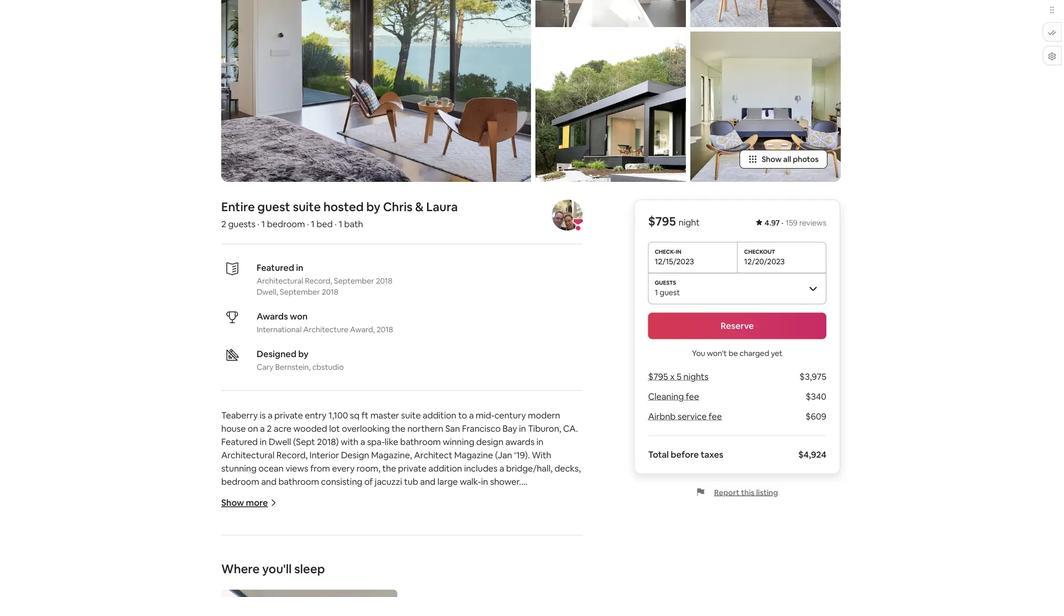 Task type: locate. For each thing, give the bounding box(es) containing it.
bedroom image
[[691, 32, 841, 182], [221, 591, 398, 598]]

private up tub
[[398, 463, 427, 475]]

2 horizontal spatial by
[[367, 199, 381, 215]]

san up a
[[460, 570, 475, 581]]

1 vertical spatial area
[[367, 556, 385, 568]]

from down interior
[[310, 463, 330, 475]]

1 vertical spatial by
[[298, 349, 309, 360]]

by left chris
[[367, 199, 381, 215]]

record, inside teaberry is a private entry 1,100 sq ft master suite addition to a mid-century modern house on a 2 acre wooded lot overlooking the northern san francisco bay in tiburon, ca. featured in dwell (sept 2018) with a spa-like bathroom winning design awards in architectural record, interior design magazine, architect magazine (jan '19). with stunning ocean views from every room, the private addition includes a bridge/hall, decks, bedroom and bathroom consisting of jacuzzi tub and large walk-in shower.
[[277, 450, 308, 461]]

with down angel
[[221, 596, 239, 598]]

is inside teaberry is a private entry 1,100 sq ft master suite addition to a mid-century modern house on a 2 acre wooded lot overlooking the northern san francisco bay in tiburon, ca. featured in dwell (sept 2018) with a spa-like bathroom winning design awards in architectural record, interior design magazine, architect magazine (jan '19). with stunning ocean views from every room, the private addition includes a bridge/hall, decks, bedroom and bathroom consisting of jacuzzi tub and large walk-in shower.
[[260, 410, 266, 422]]

is up sonoma
[[294, 570, 300, 581]]

0 vertical spatial by
[[367, 199, 381, 215]]

1 horizontal spatial is
[[260, 410, 266, 422]]

0 vertical spatial record,
[[305, 276, 332, 286]]

0 vertical spatial bathroom
[[400, 437, 441, 448]]

1 vertical spatial bedroom image
[[221, 591, 398, 598]]

$795 night
[[649, 214, 700, 230]]

1 horizontal spatial private
[[398, 463, 427, 475]]

0 horizontal spatial with
[[221, 596, 239, 598]]

1 vertical spatial tiburon
[[239, 570, 270, 581]]

2 $795 from the top
[[649, 372, 669, 383]]

in up won
[[296, 262, 304, 274]]

ft
[[362, 410, 369, 422]]

september up won
[[280, 288, 320, 298]]

nature down sausalito
[[524, 583, 551, 594]]

$795 left x
[[649, 372, 669, 383]]

0 vertical spatial private
[[275, 410, 303, 422]]

2 left guests
[[221, 219, 226, 230]]

are left 25
[[439, 516, 452, 528]]

of down room,
[[365, 477, 373, 488]]

private up the acre
[[275, 410, 303, 422]]

tiburon up combined
[[458, 530, 489, 541]]

yet
[[771, 349, 783, 359], [272, 530, 285, 541]]

san inside this is the perfect romantic retreat for relaxation. we are 25 minutes drive from golden gate bridge yet located in a peaceful, forested area of the tiburon peninsula surrounded by nature. access to nearby paradise park and sea-kayaking combined with some of the world's best biking and hiking in the area make this an amazing location for nature lovers. the tiburon ferry is within 7 minutes drive and connects to san francisco, sausalito and angel island.  sonoma and muir woods are 30 minutes away. a paradise for nature lovers with nearby trails for hiking and cycling.
[[460, 570, 475, 581]]

0 horizontal spatial private
[[275, 410, 303, 422]]

bedroom image inside where you'll sleep region
[[221, 591, 398, 598]]

minutes right 25
[[465, 516, 498, 528]]

0 vertical spatial guest
[[258, 199, 290, 215]]

guest down the 12/15/2023 on the right of page
[[660, 288, 680, 298]]

this down sea-
[[411, 556, 426, 568]]

1 $795 from the top
[[649, 214, 676, 230]]

by up bernstein,
[[298, 349, 309, 360]]

with inside teaberry is a private entry 1,100 sq ft master suite addition to a mid-century modern house on a 2 acre wooded lot overlooking the northern san francisco bay in tiburon, ca. featured in dwell (sept 2018) with a spa-like bathroom winning design awards in architectural record, interior design magazine, architect magazine (jan '19). with stunning ocean views from every room, the private addition includes a bridge/hall, decks, bedroom and bathroom consisting of jacuzzi tub and large walk-in shower.
[[341, 437, 359, 448]]

architectural up the stunning
[[221, 450, 275, 461]]

0 vertical spatial with
[[341, 437, 359, 448]]

1 horizontal spatial 2
[[267, 423, 272, 435]]

of down surrounded
[[551, 543, 560, 554]]

airbnb service fee button
[[649, 412, 722, 423]]

1 left bed
[[311, 219, 315, 230]]

taxes
[[701, 450, 724, 461]]

tiburon up island.
[[239, 570, 270, 581]]

bedroom left bed
[[267, 219, 305, 230]]

1 inside popup button
[[655, 288, 658, 298]]

perfect
[[264, 516, 294, 528]]

2
[[221, 219, 226, 230], [267, 423, 272, 435]]

area up sea-
[[412, 530, 430, 541]]

hiking
[[316, 556, 340, 568], [307, 596, 331, 598]]

and
[[261, 477, 277, 488], [420, 477, 436, 488], [392, 543, 407, 554], [299, 556, 314, 568], [392, 570, 407, 581], [557, 570, 573, 581], [312, 583, 327, 594], [333, 596, 348, 598]]

show left all on the right top
[[762, 155, 782, 165]]

a down (jan
[[500, 463, 505, 475]]

by inside "entire guest suite hosted by chris & laura 2 guests · 1 bedroom · 1 bed · 1 bath"
[[367, 199, 381, 215]]

suite up bed
[[293, 199, 321, 215]]

from inside this is the perfect romantic retreat for relaxation. we are 25 minutes drive from golden gate bridge yet located in a peaceful, forested area of the tiburon peninsula surrounded by nature. access to nearby paradise park and sea-kayaking combined with some of the world's best biking and hiking in the area make this an amazing location for nature lovers. the tiburon ferry is within 7 minutes drive and connects to san francisco, sausalito and angel island.  sonoma and muir woods are 30 minutes away. a paradise for nature lovers with nearby trails for hiking and cycling.
[[522, 516, 542, 528]]

1 right guests
[[262, 219, 265, 230]]

· left bed
[[307, 219, 309, 230]]

total
[[649, 450, 669, 461]]

island.
[[247, 583, 273, 594]]

0 horizontal spatial 2
[[221, 219, 226, 230]]

1 horizontal spatial september
[[334, 276, 374, 286]]

1 vertical spatial nearby
[[241, 596, 269, 598]]

the down paradise
[[351, 556, 365, 568]]

1 vertical spatial suite
[[401, 410, 421, 422]]

2 vertical spatial 2018
[[377, 325, 393, 335]]

1 horizontal spatial by
[[298, 349, 309, 360]]

2018
[[376, 276, 393, 286], [322, 288, 339, 298], [377, 325, 393, 335]]

bathroom down views
[[279, 477, 319, 488]]

record, up views
[[277, 450, 308, 461]]

0 horizontal spatial drive
[[370, 570, 390, 581]]

guest inside "entire guest suite hosted by chris & laura 2 guests · 1 bedroom · 1 bed · 1 bath"
[[258, 199, 290, 215]]

1 vertical spatial show
[[221, 498, 244, 509]]

0 vertical spatial bedroom
[[267, 219, 305, 230]]

of down we at the left of the page
[[432, 530, 441, 541]]

large
[[438, 477, 458, 488]]

1 horizontal spatial bedroom image
[[691, 32, 841, 182]]

includes
[[464, 463, 498, 475]]

entire
[[221, 199, 255, 215]]

0 vertical spatial suite
[[293, 199, 321, 215]]

show
[[762, 155, 782, 165], [221, 498, 244, 509]]

bedroom inside teaberry is a private entry 1,100 sq ft master suite addition to a mid-century modern house on a 2 acre wooded lot overlooking the northern san francisco bay in tiburon, ca. featured in dwell (sept 2018) with a spa-like bathroom winning design awards in architectural record, interior design magazine, architect magazine (jan '19). with stunning ocean views from every room, the private addition includes a bridge/hall, decks, bedroom and bathroom consisting of jacuzzi tub and large walk-in shower.
[[221, 477, 259, 488]]

1 horizontal spatial suite
[[401, 410, 421, 422]]

muir
[[329, 583, 347, 594]]

for
[[365, 516, 377, 528], [511, 556, 522, 568], [511, 583, 523, 594], [293, 596, 305, 598]]

hiking down muir
[[307, 596, 331, 598]]

0 horizontal spatial tiburon
[[239, 570, 270, 581]]

1,100
[[329, 410, 348, 422]]

magazine,
[[371, 450, 412, 461]]

$795 x 5 nights
[[649, 372, 709, 383]]

to inside teaberry is a private entry 1,100 sq ft master suite addition to a mid-century modern house on a 2 acre wooded lot overlooking the northern san francisco bay in tiburon, ca. featured in dwell (sept 2018) with a spa-like bathroom winning design awards in architectural record, interior design magazine, architect magazine (jan '19). with stunning ocean views from every room, the private addition includes a bridge/hall, decks, bedroom and bathroom consisting of jacuzzi tub and large walk-in shower.
[[459, 410, 467, 422]]

nature
[[524, 556, 551, 568], [524, 583, 551, 594]]

to up away. on the bottom of page
[[449, 570, 458, 581]]

0 horizontal spatial is
[[240, 516, 246, 528]]

drive up peninsula
[[500, 516, 520, 528]]

1 vertical spatial is
[[240, 516, 246, 528]]

show more
[[221, 498, 268, 509]]

addition up northern
[[423, 410, 457, 422]]

2 horizontal spatial minutes
[[465, 516, 498, 528]]

interior
[[310, 450, 339, 461]]

exterior image
[[536, 32, 686, 182]]

suite up northern
[[401, 410, 421, 422]]

area down park
[[367, 556, 385, 568]]

1 vertical spatial fee
[[709, 412, 722, 423]]

0 horizontal spatial bedroom image
[[221, 591, 398, 598]]

bridge
[[243, 530, 270, 541]]

1 vertical spatial september
[[280, 288, 320, 298]]

a down romantic
[[329, 530, 334, 541]]

hiking up 7
[[316, 556, 340, 568]]

awards won international architecture award, 2018
[[257, 311, 393, 335]]

12/15/2023
[[655, 257, 695, 267]]

25
[[453, 516, 463, 528]]

0 horizontal spatial yet
[[272, 530, 285, 541]]

1 horizontal spatial bathroom
[[400, 437, 441, 448]]

shower.
[[490, 477, 521, 488]]

featured down house
[[221, 437, 258, 448]]

0 vertical spatial are
[[439, 516, 452, 528]]

0 horizontal spatial of
[[365, 477, 373, 488]]

2018 for in
[[376, 276, 393, 286]]

1 guest button
[[649, 273, 827, 304]]

1 horizontal spatial from
[[522, 516, 542, 528]]

world's
[[221, 556, 250, 568]]

·
[[782, 218, 784, 228], [258, 219, 260, 230], [307, 219, 309, 230], [335, 219, 337, 230]]

the
[[221, 570, 237, 581]]

bedroom inside "entire guest suite hosted by chris & laura 2 guests · 1 bedroom · 1 bed · 1 bath"
[[267, 219, 305, 230]]

· left 159
[[782, 218, 784, 228]]

for up francisco,
[[511, 556, 522, 568]]

guest right entire
[[258, 199, 290, 215]]

suite
[[293, 199, 321, 215], [401, 410, 421, 422]]

0 vertical spatial show
[[762, 155, 782, 165]]

$3,975
[[800, 372, 827, 383]]

2 vertical spatial minutes
[[407, 583, 439, 594]]

jacuzzi
[[375, 477, 402, 488]]

minutes up woods
[[335, 570, 368, 581]]

addition up large
[[429, 463, 462, 475]]

0 vertical spatial september
[[334, 276, 374, 286]]

with up the "design"
[[341, 437, 359, 448]]

yet inside this is the perfect romantic retreat for relaxation. we are 25 minutes drive from golden gate bridge yet located in a peaceful, forested area of the tiburon peninsula surrounded by nature. access to nearby paradise park and sea-kayaking combined with some of the world's best biking and hiking in the area make this an amazing location for nature lovers. the tiburon ferry is within 7 minutes drive and connects to san francisco, sausalito and angel island.  sonoma and muir woods are 30 minutes away. a paradise for nature lovers with nearby trails for hiking and cycling.
[[272, 530, 285, 541]]

night
[[679, 217, 700, 229]]

design
[[477, 437, 504, 448]]

1 vertical spatial architectural
[[221, 450, 275, 461]]

1 vertical spatial record,
[[277, 450, 308, 461]]

1 vertical spatial guest
[[660, 288, 680, 298]]

1 horizontal spatial fee
[[709, 412, 722, 423]]

chris & laura is a superhost. learn more about chris & laura. image
[[552, 200, 583, 231], [552, 200, 583, 231]]

0 vertical spatial tiburon
[[458, 530, 489, 541]]

located
[[287, 530, 318, 541]]

1 vertical spatial 2
[[267, 423, 272, 435]]

suite inside teaberry is a private entry 1,100 sq ft master suite addition to a mid-century modern house on a 2 acre wooded lot overlooking the northern san francisco bay in tiburon, ca. featured in dwell (sept 2018) with a spa-like bathroom winning design awards in architectural record, interior design magazine, architect magazine (jan '19). with stunning ocean views from every room, the private addition includes a bridge/hall, decks, bedroom and bathroom consisting of jacuzzi tub and large walk-in shower.
[[401, 410, 421, 422]]

show all photos
[[762, 155, 819, 165]]

from up peninsula
[[522, 516, 542, 528]]

to down located
[[295, 543, 304, 554]]

0 vertical spatial minutes
[[465, 516, 498, 528]]

in left dwell
[[260, 437, 267, 448]]

walk-
[[460, 477, 481, 488]]

2 vertical spatial of
[[551, 543, 560, 554]]

1 vertical spatial to
[[295, 543, 304, 554]]

1 horizontal spatial show
[[762, 155, 782, 165]]

1 vertical spatial of
[[432, 530, 441, 541]]

amazing
[[440, 556, 474, 568]]

minutes down connects
[[407, 583, 439, 594]]

0 horizontal spatial from
[[310, 463, 330, 475]]

guest inside popup button
[[660, 288, 680, 298]]

0 vertical spatial featured
[[257, 262, 294, 274]]

september up award,
[[334, 276, 374, 286]]

0 horizontal spatial bedroom
[[221, 477, 259, 488]]

this
[[221, 516, 238, 528]]

featured
[[257, 262, 294, 274], [221, 437, 258, 448]]

show for show all photos
[[762, 155, 782, 165]]

bathroom down northern
[[400, 437, 441, 448]]

fee up service
[[686, 392, 700, 403]]

service
[[678, 412, 707, 423]]

show inside "button"
[[762, 155, 782, 165]]

0 vertical spatial architectural
[[257, 276, 303, 286]]

architectural up dwell,
[[257, 276, 303, 286]]

0 vertical spatial fee
[[686, 392, 700, 403]]

0 vertical spatial 2018
[[376, 276, 393, 286]]

bath
[[344, 219, 363, 230]]

1 horizontal spatial to
[[449, 570, 458, 581]]

1 left bath
[[339, 219, 343, 230]]

charged
[[740, 349, 770, 359]]

nature.
[[233, 543, 262, 554]]

sonoma
[[276, 583, 310, 594]]

before
[[671, 450, 699, 461]]

with
[[341, 437, 359, 448], [507, 543, 525, 554], [221, 596, 239, 598]]

1 vertical spatial drive
[[370, 570, 390, 581]]

1 horizontal spatial bedroom
[[267, 219, 305, 230]]

guests
[[228, 219, 256, 230]]

some
[[527, 543, 549, 554]]

house
[[221, 423, 246, 435]]

0 vertical spatial bedroom image
[[691, 32, 841, 182]]

is right the teaberry
[[260, 410, 266, 422]]

you won't be charged yet
[[693, 349, 783, 359]]

$795 left night
[[649, 214, 676, 230]]

for down sonoma
[[293, 596, 305, 598]]

overlooking
[[342, 423, 390, 435]]

and up lovers at right bottom
[[557, 570, 573, 581]]

bedroom down the stunning
[[221, 477, 259, 488]]

0 horizontal spatial minutes
[[335, 570, 368, 581]]

winning
[[443, 437, 475, 448]]

0 vertical spatial nearby
[[306, 543, 334, 554]]

1 vertical spatial 2018
[[322, 288, 339, 298]]

0 horizontal spatial guest
[[258, 199, 290, 215]]

is right this
[[240, 516, 246, 528]]

access
[[264, 543, 293, 554]]

airbnb
[[649, 412, 676, 423]]

featured inside teaberry is a private entry 1,100 sq ft master suite addition to a mid-century modern house on a 2 acre wooded lot overlooking the northern san francisco bay in tiburon, ca. featured in dwell (sept 2018) with a spa-like bathroom winning design awards in architectural record, interior design magazine, architect magazine (jan '19). with stunning ocean views from every room, the private addition includes a bridge/hall, decks, bedroom and bathroom consisting of jacuzzi tub and large walk-in shower.
[[221, 437, 258, 448]]

connects
[[409, 570, 447, 581]]

1 vertical spatial nature
[[524, 583, 551, 594]]

bathroom
[[400, 437, 441, 448], [279, 477, 319, 488]]

bedroom view image
[[221, 0, 531, 182]]

1 vertical spatial san
[[460, 570, 475, 581]]

sea-
[[409, 543, 426, 554]]

2 horizontal spatial with
[[507, 543, 525, 554]]

best
[[252, 556, 271, 568]]

nearby down island.
[[241, 596, 269, 598]]

to left mid-
[[459, 410, 467, 422]]

1 down the 12/15/2023 on the right of page
[[655, 288, 658, 298]]

ca.
[[564, 423, 578, 435]]

1 vertical spatial bedroom
[[221, 477, 259, 488]]

francisco
[[462, 423, 501, 435]]

teaberry
[[221, 410, 258, 422]]

peninsula
[[491, 530, 529, 541]]

with down peninsula
[[507, 543, 525, 554]]

private
[[275, 410, 303, 422], [398, 463, 427, 475]]

fee right service
[[709, 412, 722, 423]]

trails
[[271, 596, 291, 598]]

this
[[742, 488, 755, 498], [411, 556, 426, 568]]

0 horizontal spatial to
[[295, 543, 304, 554]]

featured up dwell,
[[257, 262, 294, 274]]

0 horizontal spatial fee
[[686, 392, 700, 403]]

1 vertical spatial featured
[[221, 437, 258, 448]]

yet up access
[[272, 530, 285, 541]]

0 vertical spatial this
[[742, 488, 755, 498]]

1 horizontal spatial guest
[[660, 288, 680, 298]]

san up "winning"
[[446, 423, 460, 435]]

forested
[[375, 530, 410, 541]]

international
[[257, 325, 302, 335]]

1 vertical spatial are
[[379, 583, 392, 594]]

location
[[476, 556, 509, 568]]

show up this
[[221, 498, 244, 509]]

0 vertical spatial to
[[459, 410, 467, 422]]

0 horizontal spatial this
[[411, 556, 426, 568]]

where you'll sleep region
[[217, 562, 587, 598]]

1 vertical spatial addition
[[429, 463, 462, 475]]

drive up woods
[[370, 570, 390, 581]]

(sept
[[293, 437, 315, 448]]

from inside teaberry is a private entry 1,100 sq ft master suite addition to a mid-century modern house on a 2 acre wooded lot overlooking the northern san francisco bay in tiburon, ca. featured in dwell (sept 2018) with a spa-like bathroom winning design awards in architectural record, interior design magazine, architect magazine (jan '19). with stunning ocean views from every room, the private addition includes a bridge/hall, decks, bedroom and bathroom consisting of jacuzzi tub and large walk-in shower.
[[310, 463, 330, 475]]

1 vertical spatial $795
[[649, 372, 669, 383]]

0 vertical spatial 2
[[221, 219, 226, 230]]

nature down some
[[524, 556, 551, 568]]

view from jacuzzi tub image
[[536, 0, 686, 27]]

1 vertical spatial yet
[[272, 530, 285, 541]]

airbnb service fee
[[649, 412, 722, 423]]

yet right charged
[[771, 349, 783, 359]]

are left 30 at the bottom left of page
[[379, 583, 392, 594]]

2018 inside awards won international architecture award, 2018
[[377, 325, 393, 335]]

by down gate
[[221, 543, 231, 554]]

0 horizontal spatial show
[[221, 498, 244, 509]]

1 horizontal spatial of
[[432, 530, 441, 541]]

nearby down located
[[306, 543, 334, 554]]

2 left the acre
[[267, 423, 272, 435]]

paradise
[[336, 543, 370, 554]]



Task type: describe. For each thing, give the bounding box(es) containing it.
you
[[693, 349, 706, 359]]

acre
[[274, 423, 292, 435]]

guest for entire
[[258, 199, 290, 215]]

159
[[786, 218, 798, 228]]

and up the 'within'
[[299, 556, 314, 568]]

stunning
[[221, 463, 257, 475]]

award-winning ocean view luxury master suite. image 4 image
[[691, 0, 841, 27]]

a inside this is the perfect romantic retreat for relaxation. we are 25 minutes drive from golden gate bridge yet located in a peaceful, forested area of the tiburon peninsula surrounded by nature. access to nearby paradise park and sea-kayaking combined with some of the world's best biking and hiking in the area make this an amazing location for nature lovers. the tiburon ferry is within 7 minutes drive and connects to san francisco, sausalito and angel island.  sonoma and muir woods are 30 minutes away. a paradise for nature lovers with nearby trails for hiking and cycling.
[[329, 530, 334, 541]]

away.
[[441, 583, 464, 594]]

biking
[[272, 556, 297, 568]]

peaceful,
[[336, 530, 373, 541]]

magazine
[[455, 450, 493, 461]]

like
[[385, 437, 399, 448]]

in down "includes"
[[481, 477, 488, 488]]

the up kayaking
[[443, 530, 456, 541]]

and up 30 at the bottom left of page
[[392, 570, 407, 581]]

ocean
[[259, 463, 284, 475]]

awards
[[257, 311, 288, 322]]

· right bed
[[335, 219, 337, 230]]

1 horizontal spatial minutes
[[407, 583, 439, 594]]

won't
[[707, 349, 727, 359]]

reserve
[[721, 321, 754, 332]]

master
[[371, 410, 399, 422]]

the up 'lovers.'
[[562, 543, 575, 554]]

is for a
[[260, 410, 266, 422]]

a left spa-
[[361, 437, 365, 448]]

1 horizontal spatial are
[[439, 516, 452, 528]]

0 vertical spatial yet
[[771, 349, 783, 359]]

views
[[286, 463, 309, 475]]

sausalito
[[519, 570, 555, 581]]

2 vertical spatial with
[[221, 596, 239, 598]]

sleep
[[294, 562, 325, 578]]

architectural inside teaberry is a private entry 1,100 sq ft master suite addition to a mid-century modern house on a 2 acre wooded lot overlooking the northern san francisco bay in tiburon, ca. featured in dwell (sept 2018) with a spa-like bathroom winning design awards in architectural record, interior design magazine, architect magazine (jan '19). with stunning ocean views from every room, the private addition includes a bridge/hall, decks, bedroom and bathroom consisting of jacuzzi tub and large walk-in shower.
[[221, 450, 275, 461]]

a up dwell
[[268, 410, 273, 422]]

hosted
[[324, 199, 364, 215]]

0 horizontal spatial september
[[280, 288, 320, 298]]

kayaking
[[426, 543, 462, 554]]

more
[[246, 498, 268, 509]]

1 vertical spatial hiking
[[307, 596, 331, 598]]

within
[[302, 570, 326, 581]]

mid-
[[476, 410, 495, 422]]

show for show more
[[221, 498, 244, 509]]

and down muir
[[333, 596, 348, 598]]

2 horizontal spatial of
[[551, 543, 560, 554]]

for up peaceful,
[[365, 516, 377, 528]]

the up bridge
[[248, 516, 262, 528]]

show more button
[[221, 498, 277, 509]]

1 horizontal spatial tiburon
[[458, 530, 489, 541]]

2 inside teaberry is a private entry 1,100 sq ft master suite addition to a mid-century modern house on a 2 acre wooded lot overlooking the northern san francisco bay in tiburon, ca. featured in dwell (sept 2018) with a spa-like bathroom winning design awards in architectural record, interior design magazine, architect magazine (jan '19). with stunning ocean views from every room, the private addition includes a bridge/hall, decks, bedroom and bathroom consisting of jacuzzi tub and large walk-in shower.
[[267, 423, 272, 435]]

won
[[290, 311, 308, 322]]

designed by cary bernstein, cbstudio
[[257, 349, 344, 373]]

2 inside "entire guest suite hosted by chris & laura 2 guests · 1 bedroom · 1 bed · 1 bath"
[[221, 219, 226, 230]]

1 vertical spatial private
[[398, 463, 427, 475]]

1 horizontal spatial nearby
[[306, 543, 334, 554]]

woods
[[349, 583, 378, 594]]

francisco,
[[477, 570, 517, 581]]

(jan
[[495, 450, 513, 461]]

by inside this is the perfect romantic retreat for relaxation. we are 25 minutes drive from golden gate bridge yet located in a peaceful, forested area of the tiburon peninsula surrounded by nature. access to nearby paradise park and sea-kayaking combined with some of the world's best biking and hiking in the area make this an amazing location for nature lovers. the tiburon ferry is within 7 minutes drive and connects to san francisco, sausalito and angel island.  sonoma and muir woods are 30 minutes away. a paradise for nature lovers with nearby trails for hiking and cycling.
[[221, 543, 231, 554]]

award,
[[350, 325, 375, 335]]

x
[[671, 372, 675, 383]]

show all photos button
[[740, 150, 828, 169]]

tub
[[404, 477, 418, 488]]

entry
[[305, 410, 327, 422]]

bay
[[503, 423, 517, 435]]

we
[[423, 516, 437, 528]]

in up with
[[537, 437, 544, 448]]

teaberry is a private entry 1,100 sq ft master suite addition to a mid-century modern house on a 2 acre wooded lot overlooking the northern san francisco bay in tiburon, ca. featured in dwell (sept 2018) with a spa-like bathroom winning design awards in architectural record, interior design magazine, architect magazine (jan '19). with stunning ocean views from every room, the private addition includes a bridge/hall, decks, bedroom and bathroom consisting of jacuzzi tub and large walk-in shower.
[[221, 410, 583, 488]]

2018 for won
[[377, 325, 393, 335]]

$609
[[806, 412, 827, 423]]

1 horizontal spatial drive
[[500, 516, 520, 528]]

· right guests
[[258, 219, 260, 230]]

report this listing button
[[697, 488, 779, 498]]

5
[[677, 372, 682, 383]]

entire guest suite hosted by chris & laura 2 guests · 1 bedroom · 1 bed · 1 bath
[[221, 199, 458, 230]]

is for the
[[240, 516, 246, 528]]

tiburon,
[[528, 423, 562, 435]]

2 vertical spatial is
[[294, 570, 300, 581]]

0 horizontal spatial area
[[367, 556, 385, 568]]

1 horizontal spatial area
[[412, 530, 430, 541]]

a right on
[[260, 423, 265, 435]]

bernstein,
[[275, 363, 311, 373]]

chris
[[383, 199, 413, 215]]

1 vertical spatial minutes
[[335, 570, 368, 581]]

golden
[[544, 516, 574, 528]]

for down francisco,
[[511, 583, 523, 594]]

0 vertical spatial addition
[[423, 410, 457, 422]]

cycling.
[[350, 596, 381, 598]]

modern
[[528, 410, 561, 422]]

in down romantic
[[320, 530, 327, 541]]

& laura
[[415, 199, 458, 215]]

a
[[466, 583, 472, 594]]

12/20/2023
[[745, 257, 785, 267]]

surrounded
[[531, 530, 578, 541]]

2018)
[[317, 437, 339, 448]]

this inside this is the perfect romantic retreat for relaxation. we are 25 minutes drive from golden gate bridge yet located in a peaceful, forested area of the tiburon peninsula surrounded by nature. access to nearby paradise park and sea-kayaking combined with some of the world's best biking and hiking in the area make this an amazing location for nature lovers. the tiburon ferry is within 7 minutes drive and connects to san francisco, sausalito and angel island.  sonoma and muir woods are 30 minutes away. a paradise for nature lovers with nearby trails for hiking and cycling.
[[411, 556, 426, 568]]

century
[[495, 410, 526, 422]]

4.97 · 159 reviews
[[765, 218, 827, 228]]

architectural inside featured in architectural record, september 2018 dwell, september 2018
[[257, 276, 303, 286]]

northern
[[408, 423, 444, 435]]

lovers.
[[553, 556, 579, 568]]

architect
[[414, 450, 453, 461]]

design
[[341, 450, 369, 461]]

reserve button
[[649, 313, 827, 340]]

the up "jacuzzi"
[[383, 463, 396, 475]]

$795 for $795 night
[[649, 214, 676, 230]]

$340
[[806, 392, 827, 403]]

4.97
[[765, 218, 780, 228]]

all
[[784, 155, 792, 165]]

angel
[[221, 583, 245, 594]]

of inside teaberry is a private entry 1,100 sq ft master suite addition to a mid-century modern house on a 2 acre wooded lot overlooking the northern san francisco bay in tiburon, ca. featured in dwell (sept 2018) with a spa-like bathroom winning design awards in architectural record, interior design magazine, architect magazine (jan '19). with stunning ocean views from every room, the private addition includes a bridge/hall, decks, bedroom and bathroom consisting of jacuzzi tub and large walk-in shower.
[[365, 477, 373, 488]]

cleaning fee button
[[649, 392, 700, 403]]

decks,
[[555, 463, 581, 475]]

0 horizontal spatial bathroom
[[279, 477, 319, 488]]

where you'll sleep
[[221, 562, 325, 578]]

by inside designed by cary bernstein, cbstudio
[[298, 349, 309, 360]]

2 nature from the top
[[524, 583, 551, 594]]

reviews
[[800, 218, 827, 228]]

in inside featured in architectural record, september 2018 dwell, september 2018
[[296, 262, 304, 274]]

the up 'like'
[[392, 423, 406, 435]]

bridge/hall,
[[507, 463, 553, 475]]

featured inside featured in architectural record, september 2018 dwell, september 2018
[[257, 262, 294, 274]]

0 vertical spatial hiking
[[316, 556, 340, 568]]

and down the 'within'
[[312, 583, 327, 594]]

1 horizontal spatial this
[[742, 488, 755, 498]]

record, inside featured in architectural record, september 2018 dwell, september 2018
[[305, 276, 332, 286]]

room,
[[357, 463, 381, 475]]

lovers
[[553, 583, 577, 594]]

cleaning
[[649, 392, 684, 403]]

and right tub
[[420, 477, 436, 488]]

architecture
[[303, 325, 349, 335]]

'19).
[[514, 450, 530, 461]]

and down "ocean"
[[261, 477, 277, 488]]

1 guest
[[655, 288, 680, 298]]

$795 for $795 x 5 nights
[[649, 372, 669, 383]]

in right 'bay'
[[519, 423, 526, 435]]

suite inside "entire guest suite hosted by chris & laura 2 guests · 1 bedroom · 1 bed · 1 bath"
[[293, 199, 321, 215]]

spa-
[[367, 437, 385, 448]]

photos
[[793, 155, 819, 165]]

and up 'make'
[[392, 543, 407, 554]]

san inside teaberry is a private entry 1,100 sq ft master suite addition to a mid-century modern house on a 2 acre wooded lot overlooking the northern san francisco bay in tiburon, ca. featured in dwell (sept 2018) with a spa-like bathroom winning design awards in architectural record, interior design magazine, architect magazine (jan '19). with stunning ocean views from every room, the private addition includes a bridge/hall, decks, bedroom and bathroom consisting of jacuzzi tub and large walk-in shower.
[[446, 423, 460, 435]]

7
[[328, 570, 333, 581]]

be
[[729, 349, 738, 359]]

guest for 1
[[660, 288, 680, 298]]

a left mid-
[[469, 410, 474, 422]]

in down paradise
[[342, 556, 349, 568]]

with
[[532, 450, 552, 461]]

consisting
[[321, 477, 363, 488]]

1 nature from the top
[[524, 556, 551, 568]]



Task type: vqa. For each thing, say whether or not it's contained in the screenshot.
Add Guests Button
no



